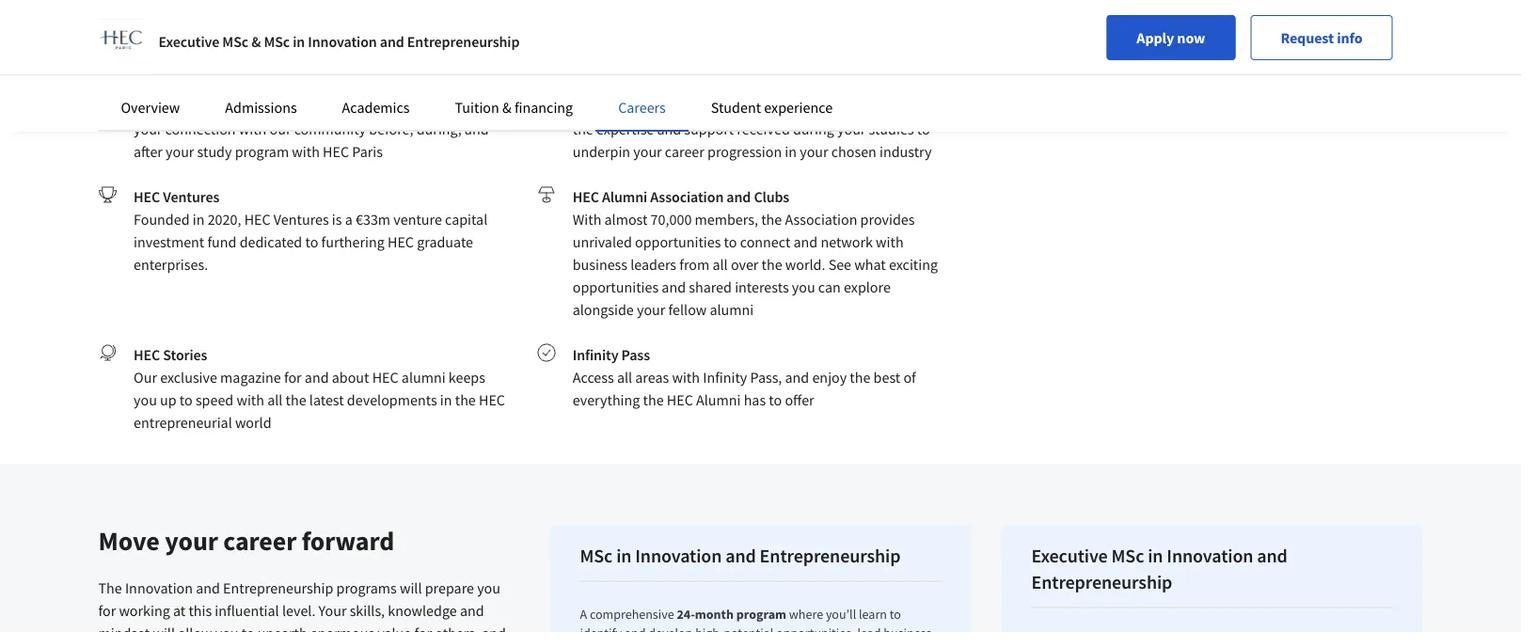 Task type: locate. For each thing, give the bounding box(es) containing it.
your right "move"
[[165, 525, 218, 557]]

0 vertical spatial will
[[400, 579, 422, 597]]

hec alumni association and clubs with almost 70,000 members, the association provides unrivaled opportunities to connect and network with business leaders from all over the world. see what exciting opportunities and shared interests you can explore alongside your fellow alumni
[[573, 187, 938, 319]]

0 vertical spatial program
[[235, 142, 289, 161]]

during
[[793, 119, 834, 138]]

with inside hec stories our exclusive magazine for and about hec alumni keeps you up to speed with all the latest developments in the hec entrepreneurial world
[[237, 390, 264, 409]]

2 horizontal spatial all
[[713, 255, 728, 274]]

to inside 'hec alumni association and clubs with almost 70,000 members, the association provides unrivaled opportunities to connect and network with business leaders from all over the world. see what exciting opportunities and shared interests you can explore alongside your fellow alumni'
[[724, 232, 737, 251]]

0 horizontal spatial access
[[134, 97, 175, 116]]

of inside hec paris executive community access a range of events and opportunities to strengthen your connection with our community before, during, and after your study program with hec paris
[[227, 97, 240, 116]]

hec inside 'hec alumni association and clubs with almost 70,000 members, the association provides unrivaled opportunities to connect and network with business leaders from all over the world. see what exciting opportunities and shared interests you can explore alongside your fellow alumni'
[[573, 187, 599, 206]]

1 vertical spatial a
[[345, 210, 353, 229]]

opportunities up community
[[314, 97, 400, 116]]

hec down 'areas' at the bottom of the page
[[667, 390, 693, 409]]

and inside infinity pass access all areas with infinity pass, and enjoy the best of everything the hec alumni has to offer
[[785, 368, 809, 387]]

executive
[[159, 32, 219, 51], [197, 74, 258, 93], [1032, 544, 1108, 568]]

for down the the
[[98, 601, 116, 620]]

entrepreneurship
[[407, 32, 520, 51], [760, 544, 901, 568], [1032, 571, 1173, 594], [223, 579, 333, 597]]

after
[[134, 142, 163, 161]]

0 horizontal spatial ventures
[[163, 187, 220, 206]]

1 vertical spatial career
[[223, 525, 297, 557]]

2 vertical spatial all
[[267, 390, 283, 409]]

stories
[[163, 345, 207, 364]]

you right the allows
[[840, 97, 863, 116]]

0 horizontal spatial program
[[235, 142, 289, 161]]

strengthen
[[419, 97, 488, 116]]

to down "influential" in the left bottom of the page
[[242, 624, 255, 632]]

0 horizontal spatial &
[[251, 32, 261, 51]]

a left range
[[178, 97, 186, 116]]

the down connect
[[762, 255, 782, 274]]

1 vertical spatial association
[[785, 210, 857, 229]]

1 vertical spatial alumni
[[696, 390, 741, 409]]

in
[[293, 32, 305, 51], [785, 142, 797, 161], [193, 210, 205, 229], [440, 390, 452, 409], [616, 544, 632, 568], [1148, 544, 1163, 568]]

you down "influential" in the left bottom of the page
[[215, 624, 239, 632]]

pass,
[[750, 368, 782, 387]]

over
[[731, 255, 759, 274]]

project up received
[[749, 97, 793, 116]]

with down the admissions
[[239, 119, 267, 138]]

1 horizontal spatial ventures
[[274, 210, 329, 229]]

can
[[818, 278, 841, 296]]

1 vertical spatial access
[[573, 368, 614, 387]]

executive inside executive msc in innovation and entrepreneurship
[[1032, 544, 1108, 568]]

hec up our
[[134, 345, 160, 364]]

events
[[243, 97, 284, 116]]

0 vertical spatial paris
[[163, 74, 195, 93]]

community
[[294, 119, 366, 138]]

our
[[270, 119, 291, 138]]

1 horizontal spatial program
[[736, 606, 787, 623]]

0 horizontal spatial a
[[178, 97, 186, 116]]

has
[[744, 390, 766, 409]]

& up events
[[251, 32, 261, 51]]

for inside hec stories our exclusive magazine for and about hec alumni keeps you up to speed with all the latest developments in the hec entrepreneurial world
[[284, 368, 302, 387]]

you right prepare
[[477, 579, 500, 597]]

with down provides
[[876, 232, 904, 251]]

all inside hec stories our exclusive magazine for and about hec alumni keeps you up to speed with all the latest developments in the hec entrepreneurial world
[[267, 390, 283, 409]]

enormous
[[310, 624, 375, 632]]

1 horizontal spatial for
[[284, 368, 302, 387]]

ventures up founded
[[163, 187, 220, 206]]

all down pass
[[617, 368, 632, 387]]

0 horizontal spatial project
[[628, 74, 674, 93]]

for down knowledge
[[414, 624, 432, 632]]

hec paris executive community access a range of events and opportunities to strengthen your connection with our community before, during, and after your study program with hec paris
[[134, 74, 489, 161]]

&
[[251, 32, 261, 51], [502, 98, 512, 117]]

capital
[[445, 210, 488, 229]]

world
[[235, 413, 271, 432]]

venture
[[394, 210, 442, 229]]

graduate
[[417, 232, 473, 251]]

association
[[650, 187, 724, 206], [785, 210, 857, 229]]

fellow
[[668, 300, 707, 319]]

0 vertical spatial &
[[251, 32, 261, 51]]

1 vertical spatial for
[[98, 601, 116, 620]]

of inside hec life project membership of the hec life project allows you to extend the expertise and support received during your studies to underpin your career progression in your chosen industry
[[654, 97, 667, 116]]

1 horizontal spatial alumni
[[696, 390, 741, 409]]

to right "up"
[[180, 390, 193, 409]]

of
[[227, 97, 240, 116], [654, 97, 667, 116], [904, 368, 916, 387]]

0 vertical spatial opportunities
[[314, 97, 400, 116]]

in inside hec life project membership of the hec life project allows you to extend the expertise and support received during your studies to underpin your career progression in your chosen industry
[[785, 142, 797, 161]]

academics link
[[342, 98, 410, 117]]

opportunities down 70,000 in the left top of the page
[[635, 232, 721, 251]]

month
[[695, 606, 734, 623]]

infinity up has
[[703, 368, 747, 387]]

0 vertical spatial ventures
[[163, 187, 220, 206]]

apply now button
[[1107, 15, 1236, 60]]

with
[[573, 210, 602, 229]]

to inside hec ventures founded in 2020, hec ventures is a €33m venture capital investment fund dedicated to furthering hec graduate enterprises.
[[305, 232, 318, 251]]

in inside executive msc in innovation and entrepreneurship
[[1148, 544, 1163, 568]]

paris up range
[[163, 74, 195, 93]]

1 horizontal spatial of
[[654, 97, 667, 116]]

the down 'areas' at the bottom of the page
[[643, 390, 664, 409]]

msc inside executive msc in innovation and entrepreneurship
[[1112, 544, 1144, 568]]

2020,
[[208, 210, 241, 229]]

the
[[670, 97, 690, 116], [573, 119, 593, 138], [761, 210, 782, 229], [762, 255, 782, 274], [850, 368, 871, 387], [286, 390, 306, 409], [455, 390, 476, 409], [643, 390, 664, 409]]

0 horizontal spatial all
[[267, 390, 283, 409]]

for
[[284, 368, 302, 387], [98, 601, 116, 620], [414, 624, 432, 632]]

access up the everything
[[573, 368, 614, 387]]

a inside hec paris executive community access a range of events and opportunities to strengthen your connection with our community before, during, and after your study program with hec paris
[[178, 97, 186, 116]]

paris down before,
[[352, 142, 383, 161]]

executive for executive msc & msc in innovation and entrepreneurship
[[159, 32, 219, 51]]

0 horizontal spatial life
[[602, 74, 625, 93]]

infinity pass access all areas with infinity pass, and enjoy the best of everything the hec alumni has to offer
[[573, 345, 916, 409]]

1 horizontal spatial project
[[749, 97, 793, 116]]

a right is
[[345, 210, 353, 229]]

2 vertical spatial executive
[[1032, 544, 1108, 568]]

potential
[[724, 625, 774, 632]]

allows
[[796, 97, 837, 116]]

and
[[380, 32, 404, 51], [287, 97, 311, 116], [465, 119, 489, 138], [657, 119, 681, 138], [727, 187, 751, 206], [794, 232, 818, 251], [662, 278, 686, 296], [305, 368, 329, 387], [785, 368, 809, 387], [726, 544, 756, 568], [1257, 544, 1288, 568], [196, 579, 220, 597], [460, 601, 484, 620], [625, 625, 646, 632]]

exciting
[[889, 255, 938, 274]]

to
[[403, 97, 416, 116], [866, 97, 879, 116], [917, 119, 930, 138], [305, 232, 318, 251], [724, 232, 737, 251], [180, 390, 193, 409], [769, 390, 782, 409], [890, 606, 901, 623], [242, 624, 255, 632]]

admissions link
[[225, 98, 297, 117]]

request info button
[[1251, 15, 1393, 60]]

to down members,
[[724, 232, 737, 251]]

your up "chosen"
[[837, 119, 866, 138]]

0 horizontal spatial for
[[98, 601, 116, 620]]

0 vertical spatial career
[[665, 142, 705, 161]]

0 vertical spatial alumni
[[602, 187, 647, 206]]

a
[[178, 97, 186, 116], [345, 210, 353, 229]]

the left best
[[850, 368, 871, 387]]

your down connection
[[166, 142, 194, 161]]

1 vertical spatial alumni
[[402, 368, 446, 387]]

0 horizontal spatial of
[[227, 97, 240, 116]]

hec down community
[[323, 142, 349, 161]]

1 horizontal spatial &
[[502, 98, 512, 117]]

of right best
[[904, 368, 916, 387]]

what
[[855, 255, 886, 274]]

executive msc & msc in innovation and entrepreneurship
[[159, 32, 520, 51]]

with down magazine
[[237, 390, 264, 409]]

1 vertical spatial paris
[[352, 142, 383, 161]]

alumni up developments
[[402, 368, 446, 387]]

will down "at"
[[153, 624, 175, 632]]

1 horizontal spatial career
[[665, 142, 705, 161]]

hec life project membership of the hec life project allows you to extend the expertise and support received during your studies to underpin your career progression in your chosen industry
[[573, 74, 932, 161]]

2 vertical spatial for
[[414, 624, 432, 632]]

with inside 'hec alumni association and clubs with almost 70,000 members, the association provides unrivaled opportunities to connect and network with business leaders from all over the world. see what exciting opportunities and shared interests you can explore alongside your fellow alumni'
[[876, 232, 904, 251]]

1 vertical spatial executive
[[197, 74, 258, 93]]

alumni down 'shared'
[[710, 300, 754, 319]]

0 vertical spatial executive
[[159, 32, 219, 51]]

up
[[160, 390, 177, 409]]

for right magazine
[[284, 368, 302, 387]]

project up careers link
[[628, 74, 674, 93]]

career up "influential" in the left bottom of the page
[[223, 525, 297, 557]]

connection
[[165, 119, 236, 138]]

info
[[1337, 28, 1363, 47]]

1 horizontal spatial alumni
[[710, 300, 754, 319]]

career down support
[[665, 142, 705, 161]]

ventures left is
[[274, 210, 329, 229]]

a inside hec ventures founded in 2020, hec ventures is a €33m venture capital investment fund dedicated to furthering hec graduate enterprises.
[[345, 210, 353, 229]]

comprehensive
[[590, 606, 674, 623]]

to right has
[[769, 390, 782, 409]]

0 horizontal spatial association
[[650, 187, 724, 206]]

opportunities
[[314, 97, 400, 116], [635, 232, 721, 251], [573, 278, 659, 296]]

0 vertical spatial for
[[284, 368, 302, 387]]

of right range
[[227, 97, 240, 116]]

your
[[134, 119, 162, 138], [837, 119, 866, 138], [166, 142, 194, 161], [633, 142, 662, 161], [800, 142, 828, 161], [637, 300, 665, 319], [165, 525, 218, 557]]

1 vertical spatial life
[[723, 97, 746, 116]]

innovation inside executive msc in innovation and entrepreneurship
[[1167, 544, 1254, 568]]

alumni inside 'hec alumni association and clubs with almost 70,000 members, the association provides unrivaled opportunities to connect and network with business leaders from all over the world. see what exciting opportunities and shared interests you can explore alongside your fellow alumni'
[[602, 187, 647, 206]]

1 vertical spatial all
[[617, 368, 632, 387]]

0 horizontal spatial will
[[153, 624, 175, 632]]

life up membership
[[602, 74, 625, 93]]

to right the learn
[[890, 606, 901, 623]]

now
[[1177, 28, 1206, 47]]

0 vertical spatial a
[[178, 97, 186, 116]]

the innovation and entrepreneurship programs will prepare you for working at this influential level. your skills, knowledge and mindset will allow you to unearth enormous value for others, a
[[98, 579, 506, 632]]

2 horizontal spatial of
[[904, 368, 916, 387]]

access inside hec paris executive community access a range of events and opportunities to strengthen your connection with our community before, during, and after your study program with hec paris
[[134, 97, 175, 116]]

1 horizontal spatial a
[[345, 210, 353, 229]]

in inside hec ventures founded in 2020, hec ventures is a €33m venture capital investment fund dedicated to furthering hec graduate enterprises.
[[193, 210, 205, 229]]

alumni left has
[[696, 390, 741, 409]]

0 vertical spatial all
[[713, 255, 728, 274]]

access up after on the top left of page
[[134, 97, 175, 116]]

financing
[[515, 98, 573, 117]]

your left fellow
[[637, 300, 665, 319]]

before,
[[369, 119, 414, 138]]

association up 70,000 in the left top of the page
[[650, 187, 724, 206]]

1 vertical spatial program
[[736, 606, 787, 623]]

opportunities inside hec paris executive community access a range of events and opportunities to strengthen your connection with our community before, during, and after your study program with hec paris
[[314, 97, 400, 116]]

everything
[[573, 390, 640, 409]]

to up before,
[[403, 97, 416, 116]]

1 horizontal spatial all
[[617, 368, 632, 387]]

all left over
[[713, 255, 728, 274]]

alumni up almost on the left of the page
[[602, 187, 647, 206]]

fund
[[207, 232, 237, 251]]

to right 'dedicated'
[[305, 232, 318, 251]]

association up network
[[785, 210, 857, 229]]

will up knowledge
[[400, 579, 422, 597]]

0 vertical spatial project
[[628, 74, 674, 93]]

areas
[[635, 368, 669, 387]]

all inside infinity pass access all areas with infinity pass, and enjoy the best of everything the hec alumni has to offer
[[617, 368, 632, 387]]

life up support
[[723, 97, 746, 116]]

program
[[235, 142, 289, 161], [736, 606, 787, 623]]

the up support
[[670, 97, 690, 116]]

msc
[[222, 32, 248, 51], [264, 32, 290, 51], [580, 544, 613, 568], [1112, 544, 1144, 568]]

alumni inside hec stories our exclusive magazine for and about hec alumni keeps you up to speed with all the latest developments in the hec entrepreneurial world
[[402, 368, 446, 387]]

you down our
[[134, 390, 157, 409]]

opportunities up alongside
[[573, 278, 659, 296]]

almost
[[605, 210, 648, 229]]

with right 'areas' at the bottom of the page
[[672, 368, 700, 387]]

clubs
[[754, 187, 790, 206]]

where
[[789, 606, 823, 623]]

0 vertical spatial infinity
[[573, 345, 619, 364]]

to inside where you'll learn to identify and develop high-potential opportunities, lead busines
[[890, 606, 901, 623]]

1 horizontal spatial access
[[573, 368, 614, 387]]

executive inside hec paris executive community access a range of events and opportunities to strengthen your connection with our community before, during, and after your study program with hec paris
[[197, 74, 258, 93]]

keeps
[[449, 368, 485, 387]]

prepare
[[425, 579, 474, 597]]

all up the world on the left bottom
[[267, 390, 283, 409]]

infinity left pass
[[573, 345, 619, 364]]

career
[[665, 142, 705, 161], [223, 525, 297, 557]]

shared
[[689, 278, 732, 296]]

request info
[[1281, 28, 1363, 47]]

of up expertise at top left
[[654, 97, 667, 116]]

alumni
[[602, 187, 647, 206], [696, 390, 741, 409]]

1 vertical spatial infinity
[[703, 368, 747, 387]]

all inside 'hec alumni association and clubs with almost 70,000 members, the association provides unrivaled opportunities to connect and network with business leaders from all over the world. see what exciting opportunities and shared interests you can explore alongside your fellow alumni'
[[713, 255, 728, 274]]

70,000
[[651, 210, 692, 229]]

0 horizontal spatial alumni
[[402, 368, 446, 387]]

0 vertical spatial access
[[134, 97, 175, 116]]

program up potential
[[736, 606, 787, 623]]

you down world. on the top right of page
[[792, 278, 815, 296]]

1 horizontal spatial association
[[785, 210, 857, 229]]

0 horizontal spatial paris
[[163, 74, 195, 93]]

1 vertical spatial &
[[502, 98, 512, 117]]

life
[[602, 74, 625, 93], [723, 97, 746, 116]]

program down the our
[[235, 142, 289, 161]]

1 vertical spatial project
[[749, 97, 793, 116]]

career inside hec life project membership of the hec life project allows you to extend the expertise and support received during your studies to underpin your career progression in your chosen industry
[[665, 142, 705, 161]]

you inside hec life project membership of the hec life project allows you to extend the expertise and support received during your studies to underpin your career progression in your chosen industry
[[840, 97, 863, 116]]

1 horizontal spatial infinity
[[703, 368, 747, 387]]

see
[[829, 255, 851, 274]]

hec up with
[[573, 187, 599, 206]]

0 vertical spatial alumni
[[710, 300, 754, 319]]

access inside infinity pass access all areas with infinity pass, and enjoy the best of everything the hec alumni has to offer
[[573, 368, 614, 387]]

request
[[1281, 28, 1334, 47]]

& right tuition
[[502, 98, 512, 117]]

0 horizontal spatial alumni
[[602, 187, 647, 206]]



Task type: describe. For each thing, give the bounding box(es) containing it.
student
[[711, 98, 761, 117]]

1 horizontal spatial will
[[400, 579, 422, 597]]

hec up developments
[[372, 368, 399, 387]]

develop
[[648, 625, 693, 632]]

hec down venture
[[388, 232, 414, 251]]

network
[[821, 232, 873, 251]]

expertise
[[596, 119, 654, 138]]

in inside hec stories our exclusive magazine for and about hec alumni keeps you up to speed with all the latest developments in the hec entrepreneurial world
[[440, 390, 452, 409]]

industry
[[880, 142, 932, 161]]

executive for executive msc in innovation and entrepreneurship
[[1032, 544, 1108, 568]]

working
[[119, 601, 170, 620]]

explore
[[844, 278, 891, 296]]

tuition
[[455, 98, 499, 117]]

careers
[[618, 98, 666, 117]]

opportunities,
[[776, 625, 855, 632]]

lead
[[857, 625, 881, 632]]

enterprises.
[[134, 255, 208, 274]]

unrivaled
[[573, 232, 632, 251]]

1 horizontal spatial paris
[[352, 142, 383, 161]]

chosen
[[831, 142, 877, 161]]

underpin
[[573, 142, 630, 161]]

investment
[[134, 232, 204, 251]]

of inside infinity pass access all areas with infinity pass, and enjoy the best of everything the hec alumni has to offer
[[904, 368, 916, 387]]

and inside hec life project membership of the hec life project allows you to extend the expertise and support received during your studies to underpin your career progression in your chosen industry
[[657, 119, 681, 138]]

about
[[332, 368, 369, 387]]

student experience link
[[711, 98, 833, 117]]

identify
[[580, 625, 622, 632]]

developments
[[347, 390, 437, 409]]

value
[[378, 624, 411, 632]]

furthering
[[321, 232, 385, 251]]

your down during
[[800, 142, 828, 161]]

to inside 'the innovation and entrepreneurship programs will prepare you for working at this influential level. your skills, knowledge and mindset will allow you to unearth enormous value for others, a'
[[242, 624, 255, 632]]

you inside 'hec alumni association and clubs with almost 70,000 members, the association provides unrivaled opportunities to connect and network with business leaders from all over the world. see what exciting opportunities and shared interests you can explore alongside your fellow alumni'
[[792, 278, 815, 296]]

apply
[[1137, 28, 1174, 47]]

business
[[573, 255, 628, 274]]

this
[[189, 601, 212, 620]]

members,
[[695, 210, 758, 229]]

enjoy
[[812, 368, 847, 387]]

founded
[[134, 210, 190, 229]]

community
[[261, 74, 336, 93]]

programs
[[336, 579, 397, 597]]

entrepreneurship inside executive msc in innovation and entrepreneurship
[[1032, 571, 1173, 594]]

your inside 'hec alumni association and clubs with almost 70,000 members, the association provides unrivaled opportunities to connect and network with business leaders from all over the world. see what exciting opportunities and shared interests you can explore alongside your fellow alumni'
[[637, 300, 665, 319]]

and inside where you'll learn to identify and develop high-potential opportunities, lead busines
[[625, 625, 646, 632]]

to inside hec stories our exclusive magazine for and about hec alumni keeps you up to speed with all the latest developments in the hec entrepreneurial world
[[180, 390, 193, 409]]

mindset
[[98, 624, 150, 632]]

support
[[684, 119, 734, 138]]

and inside executive msc in innovation and entrepreneurship
[[1257, 544, 1288, 568]]

overview link
[[121, 98, 180, 117]]

during,
[[417, 119, 462, 138]]

connect
[[740, 232, 791, 251]]

hec paris logo image
[[98, 19, 143, 64]]

innovation inside 'the innovation and entrepreneurship programs will prepare you for working at this influential level. your skills, knowledge and mindset will allow you to unearth enormous value for others, a'
[[125, 579, 193, 597]]

leaders
[[631, 255, 677, 274]]

0 vertical spatial life
[[602, 74, 625, 93]]

hec up support
[[693, 97, 720, 116]]

alumni inside 'hec alumni association and clubs with almost 70,000 members, the association provides unrivaled opportunities to connect and network with business leaders from all over the world. see what exciting opportunities and shared interests you can explore alongside your fellow alumni'
[[710, 300, 754, 319]]

world.
[[785, 255, 826, 274]]

your down overview link
[[134, 119, 162, 138]]

you'll
[[826, 606, 856, 623]]

forward
[[302, 525, 394, 557]]

magazine
[[220, 368, 281, 387]]

to inside infinity pass access all areas with infinity pass, and enjoy the best of everything the hec alumni has to offer
[[769, 390, 782, 409]]

move your career forward
[[98, 525, 394, 557]]

executive msc in innovation and entrepreneurship
[[1032, 544, 1288, 594]]

knowledge
[[388, 601, 457, 620]]

the down keeps
[[455, 390, 476, 409]]

0 horizontal spatial infinity
[[573, 345, 619, 364]]

hec down keeps
[[479, 390, 505, 409]]

and inside hec stories our exclusive magazine for and about hec alumni keeps you up to speed with all the latest developments in the hec entrepreneurial world
[[305, 368, 329, 387]]

progression
[[708, 142, 782, 161]]

influential
[[215, 601, 279, 620]]

our
[[134, 368, 157, 387]]

€33m
[[356, 210, 391, 229]]

1 vertical spatial ventures
[[274, 210, 329, 229]]

alongside
[[573, 300, 634, 319]]

entrepreneurship inside 'the innovation and entrepreneurship programs will prepare you for working at this influential level. your skills, knowledge and mindset will allow you to unearth enormous value for others, a'
[[223, 579, 333, 597]]

study
[[197, 142, 232, 161]]

to up industry
[[917, 119, 930, 138]]

careers link
[[618, 98, 666, 117]]

your
[[319, 601, 347, 620]]

program inside hec paris executive community access a range of events and opportunities to strengthen your connection with our community before, during, and after your study program with hec paris
[[235, 142, 289, 161]]

the left latest
[[286, 390, 306, 409]]

the down "clubs"
[[761, 210, 782, 229]]

dedicated
[[240, 232, 302, 251]]

experience
[[764, 98, 833, 117]]

is
[[332, 210, 342, 229]]

overview
[[121, 98, 180, 117]]

student experience
[[711, 98, 833, 117]]

allow
[[178, 624, 212, 632]]

to inside hec paris executive community access a range of events and opportunities to strengthen your connection with our community before, during, and after your study program with hec paris
[[403, 97, 416, 116]]

hec up founded
[[134, 187, 160, 206]]

alumni inside infinity pass access all areas with infinity pass, and enjoy the best of everything the hec alumni has to offer
[[696, 390, 741, 409]]

hec inside infinity pass access all areas with infinity pass, and enjoy the best of everything the hec alumni has to offer
[[667, 390, 693, 409]]

latest
[[309, 390, 344, 409]]

2 vertical spatial opportunities
[[573, 278, 659, 296]]

to up studies
[[866, 97, 879, 116]]

hec up membership
[[573, 74, 599, 93]]

at
[[173, 601, 186, 620]]

hec stories our exclusive magazine for and about hec alumni keeps you up to speed with all the latest developments in the hec entrepreneurial world
[[134, 345, 505, 432]]

unearth
[[258, 624, 307, 632]]

0 horizontal spatial career
[[223, 525, 297, 557]]

best
[[874, 368, 901, 387]]

you inside hec stories our exclusive magazine for and about hec alumni keeps you up to speed with all the latest developments in the hec entrepreneurial world
[[134, 390, 157, 409]]

hec up 'dedicated'
[[244, 210, 271, 229]]

pass
[[622, 345, 650, 364]]

entrepreneurial
[[134, 413, 232, 432]]

the up underpin
[[573, 119, 593, 138]]

others,
[[435, 624, 479, 632]]

1 vertical spatial will
[[153, 624, 175, 632]]

hec up the 'overview'
[[134, 74, 160, 93]]

studies
[[869, 119, 914, 138]]

2 horizontal spatial for
[[414, 624, 432, 632]]

with inside infinity pass access all areas with infinity pass, and enjoy the best of everything the hec alumni has to offer
[[672, 368, 700, 387]]

high-
[[695, 625, 724, 632]]

membership
[[573, 97, 651, 116]]

learn
[[859, 606, 887, 623]]

1 horizontal spatial life
[[723, 97, 746, 116]]

where you'll learn to identify and develop high-potential opportunities, lead busines
[[580, 606, 932, 632]]

with down community
[[292, 142, 320, 161]]

from
[[680, 255, 710, 274]]

tuition & financing link
[[455, 98, 573, 117]]

admissions
[[225, 98, 297, 117]]

your down expertise at top left
[[633, 142, 662, 161]]

1 vertical spatial opportunities
[[635, 232, 721, 251]]

the
[[98, 579, 122, 597]]

0 vertical spatial association
[[650, 187, 724, 206]]

offer
[[785, 390, 814, 409]]

skills,
[[350, 601, 385, 620]]

apply now
[[1137, 28, 1206, 47]]



Task type: vqa. For each thing, say whether or not it's contained in the screenshot.
"received"
yes



